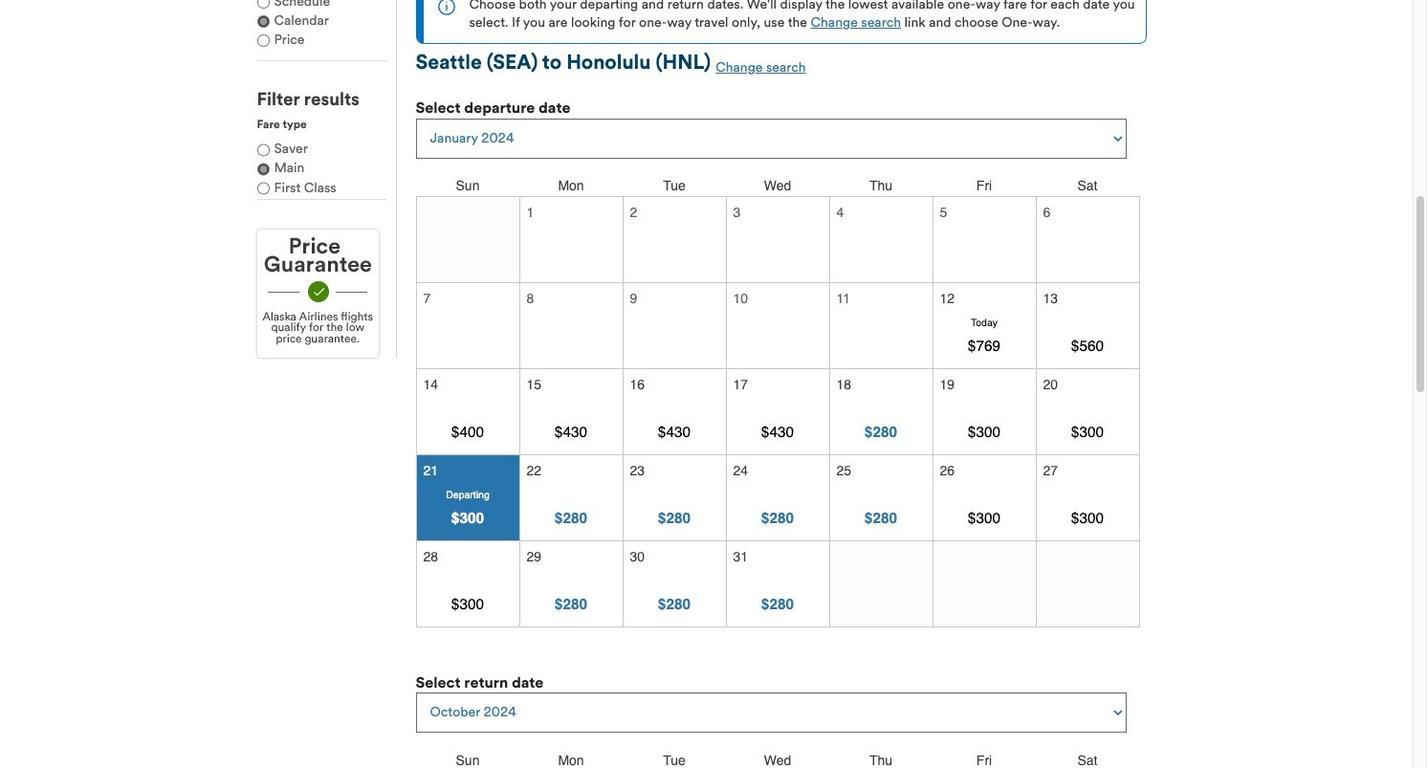 Task type: locate. For each thing, give the bounding box(es) containing it.
6 row from the top
[[416, 534, 1140, 620]]

8 row from the top
[[416, 764, 1140, 768]]

0 vertical spatial grid
[[416, 170, 1140, 620]]

None radio
[[257, 27, 269, 39], [257, 152, 269, 171], [257, 27, 269, 39], [257, 152, 269, 171]]

grid
[[416, 170, 1140, 620], [416, 744, 1140, 768]]

None radio
[[257, 8, 269, 20], [257, 133, 269, 152], [257, 172, 269, 191], [257, 8, 269, 20], [257, 133, 269, 152], [257, 172, 269, 191]]

alaska airlines flights qualify for our price guarantee image
[[257, 222, 378, 344]]

1 vertical spatial grid
[[416, 744, 1140, 768]]

1 vertical spatial group
[[257, 103, 386, 191]]

row
[[416, 170, 1140, 189], [416, 189, 1140, 275], [416, 275, 1140, 362], [416, 362, 1140, 448], [416, 448, 1140, 534], [416, 534, 1140, 620], [416, 744, 1140, 764], [416, 764, 1140, 768]]

group
[[257, 0, 386, 83], [257, 103, 386, 191]]

2 row from the top
[[416, 189, 1140, 275]]

row header
[[416, 170, 519, 189], [519, 170, 623, 189], [623, 170, 726, 189], [726, 170, 829, 189], [829, 170, 933, 189], [933, 170, 1036, 189], [1036, 170, 1139, 189], [416, 744, 519, 764], [519, 744, 623, 764], [623, 744, 726, 764], [726, 744, 829, 764], [829, 744, 933, 764], [933, 744, 1036, 764], [1036, 744, 1139, 764]]

cell
[[933, 764, 1036, 768]]

0 vertical spatial group
[[257, 0, 386, 83]]

cell inside grid
[[933, 764, 1036, 768]]

1 group from the top
[[257, 0, 386, 83]]

2 grid from the top
[[416, 744, 1140, 768]]

2 group from the top
[[257, 103, 386, 191]]



Task type: vqa. For each thing, say whether or not it's contained in the screenshot.
cell
yes



Task type: describe. For each thing, give the bounding box(es) containing it.
3 row from the top
[[416, 275, 1140, 362]]

1 grid from the top
[[416, 170, 1140, 620]]

7 row from the top
[[416, 744, 1140, 764]]

4 row from the top
[[416, 362, 1140, 448]]

5 row from the top
[[416, 448, 1140, 534]]

1 row from the top
[[416, 170, 1140, 189]]



